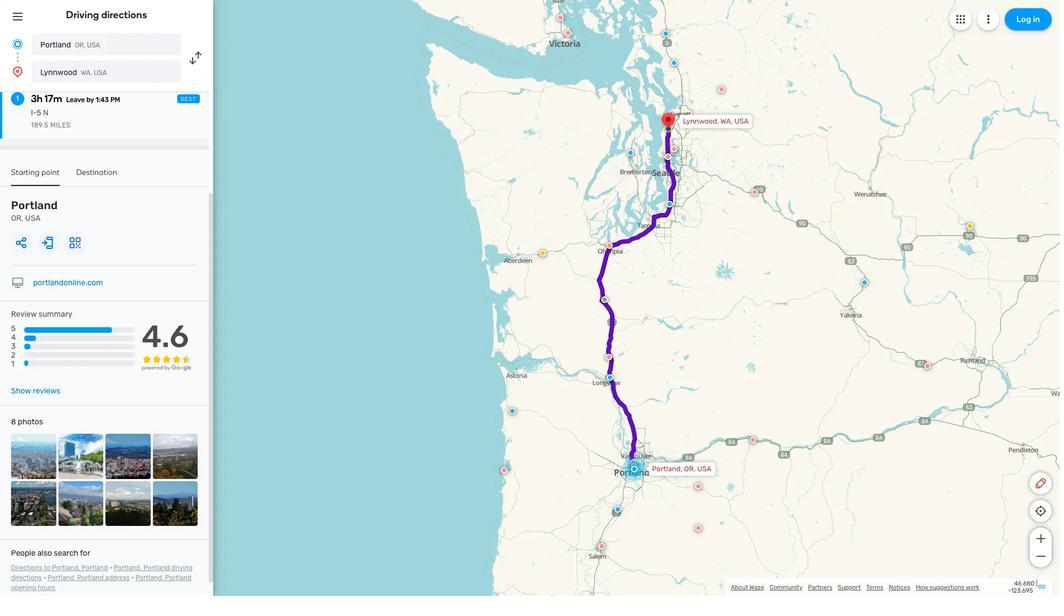 Task type: vqa. For each thing, say whether or not it's contained in the screenshot.
miles
yes



Task type: describe. For each thing, give the bounding box(es) containing it.
review summary
[[11, 310, 72, 319]]

123.695
[[1011, 588, 1033, 595]]

support
[[838, 584, 861, 591]]

hours
[[38, 584, 55, 592]]

lynnwood wa, usa
[[40, 68, 107, 77]]

about waze community partners support terms notices how suggestions work
[[731, 584, 980, 591]]

image 8 of portland, portland image
[[153, 481, 198, 526]]

about
[[731, 584, 748, 591]]

image 2 of portland, portland image
[[58, 434, 103, 479]]

189.5
[[31, 122, 48, 129]]

address
[[105, 574, 130, 582]]

wa, for lynnwood,
[[721, 117, 733, 125]]

driving directions
[[66, 9, 147, 21]]

suggestions
[[930, 584, 965, 591]]

3
[[11, 342, 16, 351]]

community
[[770, 584, 803, 591]]

hazard image
[[967, 223, 974, 230]]

zoom out image
[[1034, 550, 1048, 563]]

link image
[[1038, 582, 1047, 591]]

accident image
[[601, 297, 608, 303]]

portland, for portland, portland opening hours
[[136, 574, 164, 582]]

people also search for
[[11, 549, 90, 558]]

directions to portland, portland
[[11, 564, 108, 572]]

portland, for portland, portland address
[[48, 574, 76, 582]]

i-5 n 189.5 miles
[[31, 108, 71, 129]]

4.6
[[142, 319, 189, 355]]

8 photos
[[11, 418, 43, 427]]

waze
[[750, 584, 764, 591]]

5 4 3 2 1
[[11, 324, 16, 369]]

5 inside 5 4 3 2 1
[[11, 324, 16, 334]]

image 7 of portland, portland image
[[105, 481, 150, 526]]

5 inside i-5 n 189.5 miles
[[37, 108, 41, 118]]

portlandonline.com link
[[33, 278, 103, 288]]

about waze link
[[731, 584, 764, 591]]

portland, portland opening hours
[[11, 574, 192, 592]]

image 6 of portland, portland image
[[58, 481, 103, 526]]

image 3 of portland, portland image
[[105, 434, 150, 479]]

opening
[[11, 584, 36, 592]]

directions
[[11, 564, 42, 572]]

image 4 of portland, portland image
[[153, 434, 198, 479]]

portlandonline.com
[[33, 278, 103, 288]]

portland, or, usa
[[652, 465, 712, 473]]

0 vertical spatial portland or, usa
[[40, 40, 100, 50]]

portland, portland address
[[48, 574, 130, 582]]

hazard image
[[540, 250, 546, 257]]

8
[[11, 418, 16, 427]]

|
[[1036, 580, 1038, 588]]

1 vertical spatial portland or, usa
[[11, 199, 58, 223]]

support link
[[838, 584, 861, 591]]

portland, portland opening hours link
[[11, 574, 192, 592]]

people
[[11, 549, 36, 558]]

reviews
[[33, 387, 60, 396]]

driving
[[171, 564, 193, 572]]

2
[[11, 351, 16, 360]]

for
[[80, 549, 90, 558]]

starting
[[11, 168, 40, 177]]

lynnwood, wa, usa
[[683, 117, 749, 125]]

destination
[[76, 168, 117, 177]]

terms link
[[867, 584, 884, 591]]

current location image
[[11, 38, 24, 51]]

1 horizontal spatial 1
[[16, 94, 19, 103]]

partners link
[[808, 584, 833, 591]]

portland inside portland, portland opening hours
[[165, 574, 192, 582]]



Task type: locate. For each thing, give the bounding box(es) containing it.
image 1 of portland, portland image
[[11, 434, 56, 479]]

zoom in image
[[1034, 532, 1048, 546]]

or,
[[75, 41, 85, 49], [11, 214, 23, 223], [684, 465, 696, 473]]

portland, portland address link
[[48, 574, 130, 582]]

portland or, usa up lynnwood wa, usa
[[40, 40, 100, 50]]

0 vertical spatial or,
[[75, 41, 85, 49]]

0 vertical spatial 1
[[16, 94, 19, 103]]

pm
[[110, 96, 120, 104]]

point
[[42, 168, 60, 177]]

show reviews
[[11, 387, 60, 396]]

lynnwood
[[40, 68, 77, 77]]

how
[[916, 584, 929, 591]]

5 up 3
[[11, 324, 16, 334]]

terms
[[867, 584, 884, 591]]

show
[[11, 387, 31, 396]]

wa, inside lynnwood wa, usa
[[81, 69, 92, 77]]

5 left n
[[37, 108, 41, 118]]

computer image
[[11, 277, 24, 290]]

4
[[11, 333, 16, 343]]

1 inside 5 4 3 2 1
[[11, 360, 14, 369]]

3h
[[31, 93, 43, 105]]

46.680
[[1015, 580, 1035, 588]]

0 vertical spatial directions
[[101, 9, 147, 21]]

wa, up by
[[81, 69, 92, 77]]

46.680 | -123.695
[[1008, 580, 1038, 595]]

1 horizontal spatial directions
[[101, 9, 147, 21]]

summary
[[39, 310, 72, 319]]

photos
[[18, 418, 43, 427]]

image 5 of portland, portland image
[[11, 481, 56, 526]]

best
[[181, 96, 197, 103]]

portland, inside portland, portland opening hours
[[136, 574, 164, 582]]

0 horizontal spatial directions
[[11, 574, 42, 582]]

leave
[[66, 96, 85, 104]]

community link
[[770, 584, 803, 591]]

work
[[966, 584, 980, 591]]

1 vertical spatial 1
[[11, 360, 14, 369]]

partners
[[808, 584, 833, 591]]

destination button
[[76, 168, 117, 185]]

road closed image
[[565, 30, 572, 36], [671, 147, 678, 154], [665, 154, 672, 160], [752, 189, 758, 196], [606, 242, 613, 249], [631, 463, 637, 470], [696, 525, 703, 532]]

directions to portland, portland link
[[11, 564, 108, 572]]

1:43
[[95, 96, 109, 104]]

2 horizontal spatial or,
[[684, 465, 696, 473]]

usa
[[87, 41, 100, 49], [94, 69, 107, 77], [735, 117, 749, 125], [25, 214, 40, 223], [697, 465, 712, 473]]

portland inside portland, portland driving directions
[[143, 564, 170, 572]]

portland, for portland, or, usa
[[652, 465, 683, 473]]

portland, portland driving directions link
[[11, 564, 193, 582]]

1 down 3
[[11, 360, 14, 369]]

0 horizontal spatial 5
[[11, 324, 16, 334]]

search
[[54, 549, 78, 558]]

directions right "driving"
[[101, 9, 147, 21]]

road closed image
[[557, 14, 564, 21], [719, 86, 725, 93], [606, 354, 612, 361], [750, 437, 757, 443], [631, 457, 638, 464], [501, 467, 508, 474], [599, 543, 605, 550]]

0 vertical spatial wa,
[[81, 69, 92, 77]]

police image
[[671, 60, 678, 66], [627, 150, 634, 156], [862, 279, 868, 286], [509, 408, 516, 415]]

1 left 3h
[[16, 94, 19, 103]]

lynnwood,
[[683, 117, 719, 125]]

notices
[[889, 584, 911, 591]]

1 vertical spatial directions
[[11, 574, 42, 582]]

wa, right 'lynnwood,'
[[721, 117, 733, 125]]

notices link
[[889, 584, 911, 591]]

wa,
[[81, 69, 92, 77], [721, 117, 733, 125]]

portland, portland driving directions
[[11, 564, 193, 582]]

starting point
[[11, 168, 60, 177]]

5
[[37, 108, 41, 118], [11, 324, 16, 334]]

-
[[1008, 588, 1011, 595]]

portland or, usa
[[40, 40, 100, 50], [11, 199, 58, 223]]

0 horizontal spatial or,
[[11, 214, 23, 223]]

review
[[11, 310, 37, 319]]

1
[[16, 94, 19, 103], [11, 360, 14, 369]]

portland
[[40, 40, 71, 50], [11, 199, 58, 212], [82, 564, 108, 572], [143, 564, 170, 572], [77, 574, 104, 582], [165, 574, 192, 582]]

police image
[[663, 30, 669, 37], [666, 201, 673, 208], [607, 374, 614, 381], [615, 506, 621, 513]]

by
[[86, 96, 94, 104]]

directions
[[101, 9, 147, 21], [11, 574, 42, 582]]

location image
[[11, 65, 24, 78]]

directions inside portland, portland driving directions
[[11, 574, 42, 582]]

0 horizontal spatial 1
[[11, 360, 14, 369]]

n
[[43, 108, 49, 118]]

miles
[[50, 122, 71, 129]]

0 horizontal spatial wa,
[[81, 69, 92, 77]]

to
[[44, 564, 50, 572]]

pencil image
[[1034, 477, 1048, 490]]

1 horizontal spatial wa,
[[721, 117, 733, 125]]

1 vertical spatial 5
[[11, 324, 16, 334]]

0 vertical spatial 5
[[37, 108, 41, 118]]

1 horizontal spatial or,
[[75, 41, 85, 49]]

how suggestions work link
[[916, 584, 980, 591]]

wa, for lynnwood
[[81, 69, 92, 77]]

portland or, usa down starting point button
[[11, 199, 58, 223]]

also
[[37, 549, 52, 558]]

portland,
[[652, 465, 683, 473], [52, 564, 80, 572], [114, 564, 142, 572], [48, 574, 76, 582], [136, 574, 164, 582]]

i-
[[31, 108, 37, 118]]

3h 17m leave by 1:43 pm
[[31, 93, 120, 105]]

1 vertical spatial wa,
[[721, 117, 733, 125]]

1 vertical spatial or,
[[11, 214, 23, 223]]

17m
[[45, 93, 62, 105]]

driving
[[66, 9, 99, 21]]

portland, inside portland, portland driving directions
[[114, 564, 142, 572]]

portland, for portland, portland driving directions
[[114, 564, 142, 572]]

starting point button
[[11, 168, 60, 186]]

directions down directions
[[11, 574, 42, 582]]

2 vertical spatial or,
[[684, 465, 696, 473]]

usa inside lynnwood wa, usa
[[94, 69, 107, 77]]

1 horizontal spatial 5
[[37, 108, 41, 118]]



